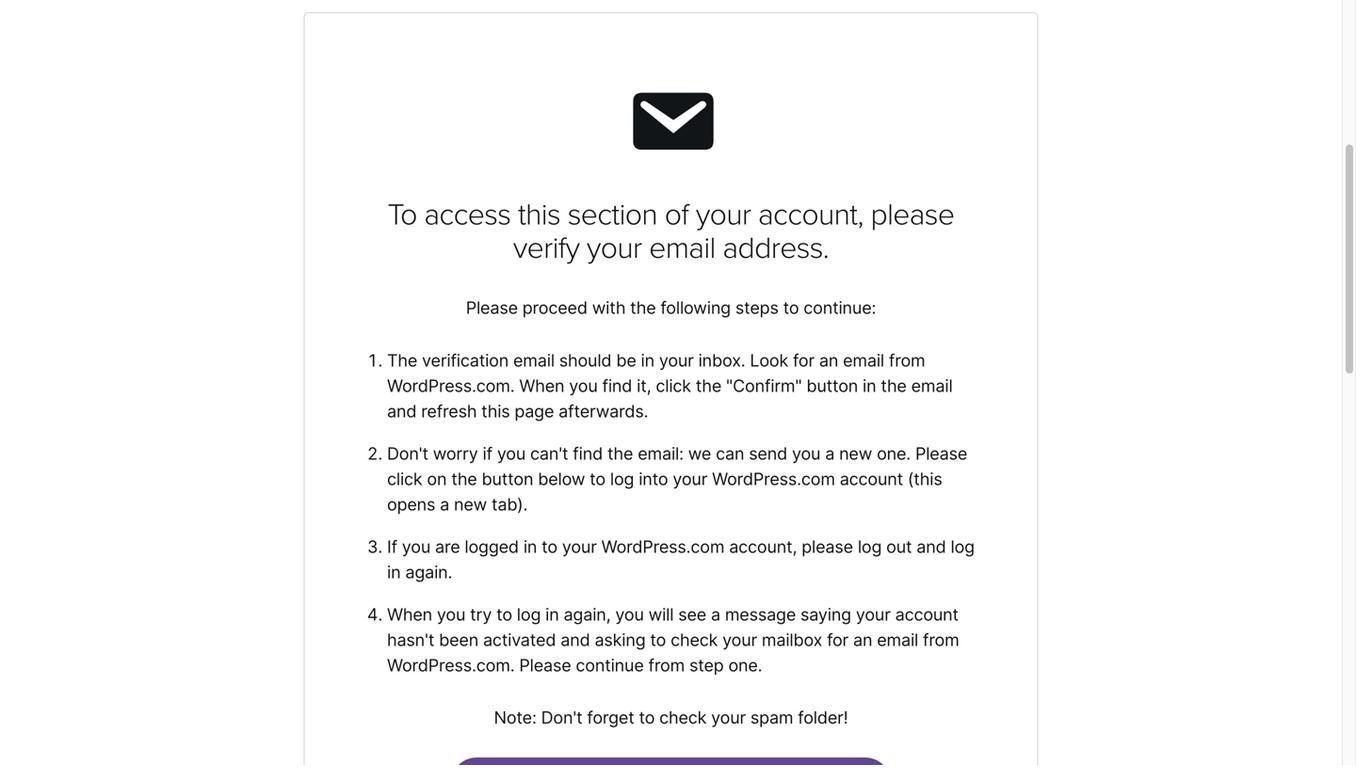 Task type: locate. For each thing, give the bounding box(es) containing it.
don't worry if you can't find the email: we can send you a new      one. please click on the button below to log into your wordpress.com account      (this opens a new tab).
[[387, 444, 968, 516]]

0 horizontal spatial for
[[793, 351, 815, 371]]

0 vertical spatial find
[[603, 376, 632, 397]]

1 vertical spatial click
[[387, 469, 423, 490]]

0 vertical spatial one.
[[877, 444, 911, 465]]

following
[[661, 298, 731, 319]]

when up hasn't
[[387, 605, 432, 626]]

please
[[871, 197, 955, 233], [802, 537, 854, 558]]

afterwards.
[[559, 402, 649, 422]]

email up 'page'
[[513, 351, 555, 371]]

please up the (this
[[916, 444, 968, 465]]

0 horizontal spatial this
[[482, 402, 510, 422]]

account
[[840, 469, 904, 490], [896, 605, 959, 626]]

1 vertical spatial account
[[896, 605, 959, 626]]

please down activated
[[519, 656, 571, 677]]

0 horizontal spatial when
[[387, 605, 432, 626]]

this left 'page'
[[482, 402, 510, 422]]

new
[[840, 444, 873, 465], [454, 495, 487, 516]]

0 vertical spatial wordpress.com
[[712, 469, 836, 490]]

0 vertical spatial please
[[871, 197, 955, 233]]

opens
[[387, 495, 436, 516]]

your up with
[[587, 230, 642, 267]]

one. inside the don't worry if you can't find the email: we can send you a new      one. please click on the button below to log into your wordpress.com account      (this opens a new tab).
[[877, 444, 911, 465]]

2 horizontal spatial please
[[916, 444, 968, 465]]

1 horizontal spatial when
[[519, 376, 565, 397]]

from
[[889, 351, 926, 371], [923, 631, 960, 651], [649, 656, 685, 677]]

in
[[641, 351, 655, 371], [863, 376, 877, 397], [524, 537, 537, 558], [387, 563, 401, 583], [546, 605, 559, 626]]

1 horizontal spatial one.
[[877, 444, 911, 465]]

0 vertical spatial wordpress.com.
[[387, 376, 515, 397]]

please proceed with the following steps to continue:
[[466, 298, 877, 319]]

1 vertical spatial find
[[573, 444, 603, 465]]

to inside the don't worry if you can't find the email: we can send you a new      one. please click on the button below to log into your wordpress.com account      (this opens a new tab).
[[590, 469, 606, 490]]

find inside the don't worry if you can't find the email: we can send you a new      one. please click on the button below to log into your wordpress.com account      (this opens a new tab).
[[573, 444, 603, 465]]

you inside the verification email should be in your inbox. look for an email from wordpress.com. when you find it, click the "confirm" button in the email and refresh this page afterwards.
[[569, 376, 598, 397]]

your left "spam"
[[712, 708, 746, 729]]

in left again,
[[546, 605, 559, 626]]

a right "send"
[[826, 444, 835, 465]]

note: don't forget to check your spam folder!
[[494, 708, 848, 729]]

send
[[749, 444, 788, 465]]

been
[[439, 631, 479, 651]]

one. inside when you try to log in again, you will see a message saying your account hasn't been activated and asking to check your mailbox for an email from wordpress.com. please continue from step one.
[[729, 656, 763, 677]]

account down out
[[896, 605, 959, 626]]

a inside when you try to log in again, you will see a message saying your account hasn't been activated and asking to check your mailbox for an email from wordpress.com. please continue from step one.
[[711, 605, 721, 626]]

the
[[630, 298, 656, 319], [696, 376, 722, 397], [881, 376, 907, 397], [608, 444, 633, 465], [452, 469, 477, 490]]

don't up on
[[387, 444, 429, 465]]

verification
[[422, 351, 509, 371]]

click inside the don't worry if you can't find the email: we can send you a new      one. please click on the button below to log into your wordpress.com account      (this opens a new tab).
[[387, 469, 423, 490]]

an
[[820, 351, 839, 371], [854, 631, 873, 651]]

look
[[750, 351, 789, 371]]

when
[[519, 376, 565, 397], [387, 605, 432, 626]]

1 horizontal spatial button
[[807, 376, 858, 397]]

wordpress.com
[[712, 469, 836, 490], [602, 537, 725, 558]]

0 horizontal spatial please
[[802, 537, 854, 558]]

button up tab).
[[482, 469, 534, 490]]

wordpress.com. inside the verification email should be in your inbox. look for an email from wordpress.com. when you find it, click the "confirm" button in the email and refresh this page afterwards.
[[387, 376, 515, 397]]

1 vertical spatial for
[[827, 631, 849, 651]]

in right be
[[641, 351, 655, 371]]

1 vertical spatial this
[[482, 402, 510, 422]]

find up below
[[573, 444, 603, 465]]

and down again,
[[561, 631, 590, 651]]

1 vertical spatial don't
[[541, 708, 583, 729]]

again.
[[405, 563, 453, 583]]

don't right note:
[[541, 708, 583, 729]]

1 vertical spatial a
[[440, 495, 450, 516]]

folder!
[[798, 708, 848, 729]]

0 vertical spatial when
[[519, 376, 565, 397]]

logged
[[465, 537, 519, 558]]

don't
[[387, 444, 429, 465], [541, 708, 583, 729]]

find left it,
[[603, 376, 632, 397]]

1 vertical spatial please
[[802, 537, 854, 558]]

a right see
[[711, 605, 721, 626]]

2 horizontal spatial a
[[826, 444, 835, 465]]

account left the (this
[[840, 469, 904, 490]]

0 horizontal spatial one.
[[729, 656, 763, 677]]

please up "verification"
[[466, 298, 518, 319]]

a
[[826, 444, 835, 465], [440, 495, 450, 516], [711, 605, 721, 626]]

0 horizontal spatial don't
[[387, 444, 429, 465]]

log inside the don't worry if you can't find the email: we can send you a new      one. please click on the button below to log into your wordpress.com account      (this opens a new tab).
[[610, 469, 634, 490]]

click right it,
[[656, 376, 691, 397]]

2 vertical spatial please
[[519, 656, 571, 677]]

0 horizontal spatial and
[[387, 402, 417, 422]]

email up please proceed with the following steps to continue:
[[649, 230, 716, 267]]

0 vertical spatial a
[[826, 444, 835, 465]]

to
[[388, 197, 417, 233]]

when up 'page'
[[519, 376, 565, 397]]

for right look
[[793, 351, 815, 371]]

check down see
[[671, 631, 718, 651]]

1 vertical spatial new
[[454, 495, 487, 516]]

and inside if you are logged in to your wordpress.com account, please log out and log in again.
[[917, 537, 947, 558]]

to right 'steps'
[[783, 298, 799, 319]]

find inside the verification email should be in your inbox. look for an email from wordpress.com. when you find it, click the "confirm" button in the email and refresh this page afterwards.
[[603, 376, 632, 397]]

0 vertical spatial account,
[[758, 197, 864, 233]]

for down saying
[[827, 631, 849, 651]]

you inside if you are logged in to your wordpress.com account, please log out and log in again.
[[402, 537, 431, 558]]

1 horizontal spatial for
[[827, 631, 849, 651]]

email
[[649, 230, 716, 267], [513, 351, 555, 371], [843, 351, 885, 371], [912, 376, 953, 397], [877, 631, 919, 651]]

refresh
[[421, 402, 477, 422]]

2 wordpress.com. from the top
[[387, 656, 515, 677]]

can't
[[530, 444, 569, 465]]

to right below
[[590, 469, 606, 490]]

2 vertical spatial a
[[711, 605, 721, 626]]

0 vertical spatial button
[[807, 376, 858, 397]]

a down on
[[440, 495, 450, 516]]

1 horizontal spatial and
[[561, 631, 590, 651]]

1 horizontal spatial this
[[518, 197, 561, 233]]

please
[[466, 298, 518, 319], [916, 444, 968, 465], [519, 656, 571, 677]]

for
[[793, 351, 815, 371], [827, 631, 849, 651]]

proceed
[[523, 298, 588, 319]]

log left out
[[858, 537, 882, 558]]

email down out
[[877, 631, 919, 651]]

2 vertical spatial from
[[649, 656, 685, 677]]

0 vertical spatial this
[[518, 197, 561, 233]]

on
[[427, 469, 447, 490]]

to right the logged
[[542, 537, 558, 558]]

1 vertical spatial an
[[854, 631, 873, 651]]

message
[[725, 605, 796, 626]]

one. right step
[[729, 656, 763, 677]]

button inside the don't worry if you can't find the email: we can send you a new      one. please click on the button below to log into your wordpress.com account      (this opens a new tab).
[[482, 469, 534, 490]]

0 vertical spatial new
[[840, 444, 873, 465]]

an right mailbox
[[854, 631, 873, 651]]

log up activated
[[517, 605, 541, 626]]

0 vertical spatial don't
[[387, 444, 429, 465]]

check inside when you try to log in again, you will see a message saying your account hasn't been activated and asking to check your mailbox for an email from wordpress.com. please continue from step one.
[[671, 631, 718, 651]]

1 vertical spatial when
[[387, 605, 432, 626]]

0 horizontal spatial new
[[454, 495, 487, 516]]

and right out
[[917, 537, 947, 558]]

1 vertical spatial and
[[917, 537, 947, 558]]

wordpress.com down "send"
[[712, 469, 836, 490]]

1 horizontal spatial please
[[519, 656, 571, 677]]

0 vertical spatial click
[[656, 376, 691, 397]]

you
[[569, 376, 598, 397], [497, 444, 526, 465], [792, 444, 821, 465], [402, 537, 431, 558], [437, 605, 466, 626], [616, 605, 644, 626]]

be
[[616, 351, 637, 371]]

0 vertical spatial an
[[820, 351, 839, 371]]

find
[[603, 376, 632, 397], [573, 444, 603, 465]]

to
[[783, 298, 799, 319], [590, 469, 606, 490], [542, 537, 558, 558], [497, 605, 512, 626], [650, 631, 666, 651], [639, 708, 655, 729]]

and
[[387, 402, 417, 422], [917, 537, 947, 558], [561, 631, 590, 651]]

0 horizontal spatial button
[[482, 469, 534, 490]]

one.
[[877, 444, 911, 465], [729, 656, 763, 677]]

0 vertical spatial check
[[671, 631, 718, 651]]

your
[[696, 197, 751, 233], [587, 230, 642, 267], [659, 351, 694, 371], [673, 469, 708, 490], [562, 537, 597, 558], [856, 605, 891, 626], [723, 631, 758, 651], [712, 708, 746, 729]]

in right the logged
[[524, 537, 537, 558]]

2 vertical spatial and
[[561, 631, 590, 651]]

wordpress.com.
[[387, 376, 515, 397], [387, 656, 515, 677]]

0 horizontal spatial a
[[440, 495, 450, 516]]

are
[[435, 537, 460, 558]]

1 vertical spatial button
[[482, 469, 534, 490]]

an down 'continue:'
[[820, 351, 839, 371]]

click
[[656, 376, 691, 397], [387, 469, 423, 490]]

0 vertical spatial and
[[387, 402, 417, 422]]

of
[[665, 197, 689, 233]]

new right "send"
[[840, 444, 873, 465]]

0 vertical spatial for
[[793, 351, 815, 371]]

your up again,
[[562, 537, 597, 558]]

account,
[[758, 197, 864, 233], [729, 537, 797, 558]]

1 horizontal spatial a
[[711, 605, 721, 626]]

this
[[518, 197, 561, 233], [482, 402, 510, 422]]

0 horizontal spatial click
[[387, 469, 423, 490]]

0 vertical spatial please
[[466, 298, 518, 319]]

your down message
[[723, 631, 758, 651]]

2 horizontal spatial and
[[917, 537, 947, 558]]

button
[[807, 376, 858, 397], [482, 469, 534, 490]]

1 vertical spatial account,
[[729, 537, 797, 558]]

0 vertical spatial from
[[889, 351, 926, 371]]

1 vertical spatial wordpress.com.
[[387, 656, 515, 677]]

continue
[[576, 656, 644, 677]]

log left into
[[610, 469, 634, 490]]

your left inbox.
[[659, 351, 694, 371]]

1 vertical spatial wordpress.com
[[602, 537, 725, 558]]

your down we
[[673, 469, 708, 490]]

log
[[610, 469, 634, 490], [858, 537, 882, 558], [951, 537, 975, 558], [517, 605, 541, 626]]

if
[[387, 537, 398, 558]]

account, inside to access this section of your account, please verify your email address.
[[758, 197, 864, 233]]

check
[[671, 631, 718, 651], [660, 708, 707, 729]]

again,
[[564, 605, 611, 626]]

your right saying
[[856, 605, 891, 626]]

wordpress.com. down been
[[387, 656, 515, 677]]

this inside to access this section of your account, please verify your email address.
[[518, 197, 561, 233]]

1 horizontal spatial new
[[840, 444, 873, 465]]

1 vertical spatial please
[[916, 444, 968, 465]]

button right "confirm"
[[807, 376, 858, 397]]

1 horizontal spatial click
[[656, 376, 691, 397]]

wordpress.com. up refresh
[[387, 376, 515, 397]]

1 horizontal spatial an
[[854, 631, 873, 651]]

asking
[[595, 631, 646, 651]]

into
[[639, 469, 668, 490]]

1 horizontal spatial please
[[871, 197, 955, 233]]

1 wordpress.com. from the top
[[387, 376, 515, 397]]

1 horizontal spatial don't
[[541, 708, 583, 729]]

0 vertical spatial account
[[840, 469, 904, 490]]

1 vertical spatial one.
[[729, 656, 763, 677]]

check down step
[[660, 708, 707, 729]]

please inside when you try to log in again, you will see a message saying your account hasn't been activated and asking to check your mailbox for an email from wordpress.com. please continue from step one.
[[519, 656, 571, 677]]

and left refresh
[[387, 402, 417, 422]]

inbox.
[[699, 351, 746, 371]]

one. up the (this
[[877, 444, 911, 465]]

account, inside if you are logged in to your wordpress.com account, please log out and log in again.
[[729, 537, 797, 558]]

wordpress.com up will on the left of page
[[602, 537, 725, 558]]

this right access
[[518, 197, 561, 233]]

0 horizontal spatial an
[[820, 351, 839, 371]]

click up opens
[[387, 469, 423, 490]]

new left tab).
[[454, 495, 487, 516]]



Task type: describe. For each thing, give the bounding box(es) containing it.
the
[[387, 351, 418, 371]]

1 vertical spatial from
[[923, 631, 960, 651]]

it,
[[637, 376, 651, 397]]

if
[[483, 444, 493, 465]]

from inside the verification email should be in your inbox. look for an email from wordpress.com. when you find it, click the "confirm" button in the email and refresh this page afterwards.
[[889, 351, 926, 371]]

for inside when you try to log in again, you will see a message saying your account hasn't been activated and asking to check your mailbox for an email from wordpress.com. please continue from step one.
[[827, 631, 849, 651]]

below
[[538, 469, 585, 490]]

email down 'continue:'
[[843, 351, 885, 371]]

the verification email should be in your inbox. look for an email from wordpress.com. when you find it, click the "confirm" button in the email and refresh this page afterwards.
[[387, 351, 953, 422]]

try
[[470, 605, 492, 626]]

button inside the verification email should be in your inbox. look for an email from wordpress.com. when you find it, click the "confirm" button in the email and refresh this page afterwards.
[[807, 376, 858, 397]]

account inside when you try to log in again, you will see a message saying your account hasn't been activated and asking to check your mailbox for an email from wordpress.com. please continue from step one.
[[896, 605, 959, 626]]

should
[[559, 351, 612, 371]]

will
[[649, 605, 674, 626]]

log right out
[[951, 537, 975, 558]]

"confirm"
[[726, 376, 802, 397]]

account inside the don't worry if you can't find the email: we can send you a new      one. please click on the button below to log into your wordpress.com account      (this opens a new tab).
[[840, 469, 904, 490]]

saying
[[801, 605, 852, 626]]

tab).
[[492, 495, 528, 516]]

please inside if you are logged in to your wordpress.com account, please log out and log in again.
[[802, 537, 854, 558]]

to right the forget
[[639, 708, 655, 729]]

and inside the verification email should be in your inbox. look for an email from wordpress.com. when you find it, click the "confirm" button in the email and refresh this page afterwards.
[[387, 402, 417, 422]]

in inside when you try to log in again, you will see a message saying your account hasn't been activated and asking to check your mailbox for an email from wordpress.com. please continue from step one.
[[546, 605, 559, 626]]

your inside the verification email should be in your inbox. look for an email from wordpress.com. when you find it, click the "confirm" button in the email and refresh this page afterwards.
[[659, 351, 694, 371]]

in down 'continue:'
[[863, 376, 877, 397]]

we
[[689, 444, 712, 465]]

0 horizontal spatial please
[[466, 298, 518, 319]]

to right 'try'
[[497, 605, 512, 626]]

verify
[[513, 230, 580, 267]]

your right of
[[696, 197, 751, 233]]

when you try to log in again, you will see a message saying your account hasn't been activated and asking to check your mailbox for an email from wordpress.com. please continue from step one.
[[387, 605, 960, 677]]

email up the (this
[[912, 376, 953, 397]]

to access this section of your account, please verify your email address.
[[388, 197, 955, 267]]

email inside when you try to log in again, you will see a message saying your account hasn't been activated and asking to check your mailbox for an email from wordpress.com. please continue from step one.
[[877, 631, 919, 651]]

an inside when you try to log in again, you will see a message saying your account hasn't been activated and asking to check your mailbox for an email from wordpress.com. please continue from step one.
[[854, 631, 873, 651]]

and inside when you try to log in again, you will see a message saying your account hasn't been activated and asking to check your mailbox for an email from wordpress.com. please continue from step one.
[[561, 631, 590, 651]]

mailbox
[[762, 631, 823, 651]]

out
[[887, 537, 912, 558]]

please inside to access this section of your account, please verify your email address.
[[871, 197, 955, 233]]

section
[[568, 197, 658, 233]]

to inside if you are logged in to your wordpress.com account, please log out and log in again.
[[542, 537, 558, 558]]

hasn't
[[387, 631, 435, 651]]

step
[[690, 656, 724, 677]]

don't inside the don't worry if you can't find the email: we can send you a new      one. please click on the button below to log into your wordpress.com account      (this opens a new tab).
[[387, 444, 429, 465]]

see
[[679, 605, 707, 626]]

with
[[592, 298, 626, 319]]

if you are logged in to your wordpress.com account, please log out and log in again.
[[387, 537, 975, 583]]

please inside the don't worry if you can't find the email: we can send you a new      one. please click on the button below to log into your wordpress.com account      (this opens a new tab).
[[916, 444, 968, 465]]

page
[[515, 402, 554, 422]]

for inside the verification email should be in your inbox. look for an email from wordpress.com. when you find it, click the "confirm" button in the email and refresh this page afterwards.
[[793, 351, 815, 371]]

1 vertical spatial check
[[660, 708, 707, 729]]

click inside the verification email should be in your inbox. look for an email from wordpress.com. when you find it, click the "confirm" button in the email and refresh this page afterwards.
[[656, 376, 691, 397]]

spam
[[751, 708, 794, 729]]

access
[[424, 197, 511, 233]]

this inside the verification email should be in your inbox. look for an email from wordpress.com. when you find it, click the "confirm" button in the email and refresh this page afterwards.
[[482, 402, 510, 422]]

email inside to access this section of your account, please verify your email address.
[[649, 230, 716, 267]]

steps
[[736, 298, 779, 319]]

worry
[[433, 444, 478, 465]]

activated
[[483, 631, 556, 651]]

wordpress.com. inside when you try to log in again, you will see a message saying your account hasn't been activated and asking to check your mailbox for an email from wordpress.com. please continue from step one.
[[387, 656, 515, 677]]

(this
[[908, 469, 943, 490]]

when inside when you try to log in again, you will see a message saying your account hasn't been activated and asking to check your mailbox for an email from wordpress.com. please continue from step one.
[[387, 605, 432, 626]]

your inside the don't worry if you can't find the email: we can send you a new      one. please click on the button below to log into your wordpress.com account      (this opens a new tab).
[[673, 469, 708, 490]]

to down will on the left of page
[[650, 631, 666, 651]]

your inside if you are logged in to your wordpress.com account, please log out and log in again.
[[562, 537, 597, 558]]

can
[[716, 444, 745, 465]]

note:
[[494, 708, 537, 729]]

forget
[[587, 708, 635, 729]]

address.
[[723, 230, 829, 267]]

continue:
[[804, 298, 877, 319]]

log inside when you try to log in again, you will see a message saying your account hasn't been activated and asking to check your mailbox for an email from wordpress.com. please continue from step one.
[[517, 605, 541, 626]]

in down if
[[387, 563, 401, 583]]

email:
[[638, 444, 684, 465]]

when inside the verification email should be in your inbox. look for an email from wordpress.com. when you find it, click the "confirm" button in the email and refresh this page afterwards.
[[519, 376, 565, 397]]

wordpress.com inside if you are logged in to your wordpress.com account, please log out and log in again.
[[602, 537, 725, 558]]

wordpress.com inside the don't worry if you can't find the email: we can send you a new      one. please click on the button below to log into your wordpress.com account      (this opens a new tab).
[[712, 469, 836, 490]]

an inside the verification email should be in your inbox. look for an email from wordpress.com. when you find it, click the "confirm" button in the email and refresh this page afterwards.
[[820, 351, 839, 371]]



Task type: vqa. For each thing, say whether or not it's contained in the screenshot.
OPEN ACCOUNT MENU ICON
no



